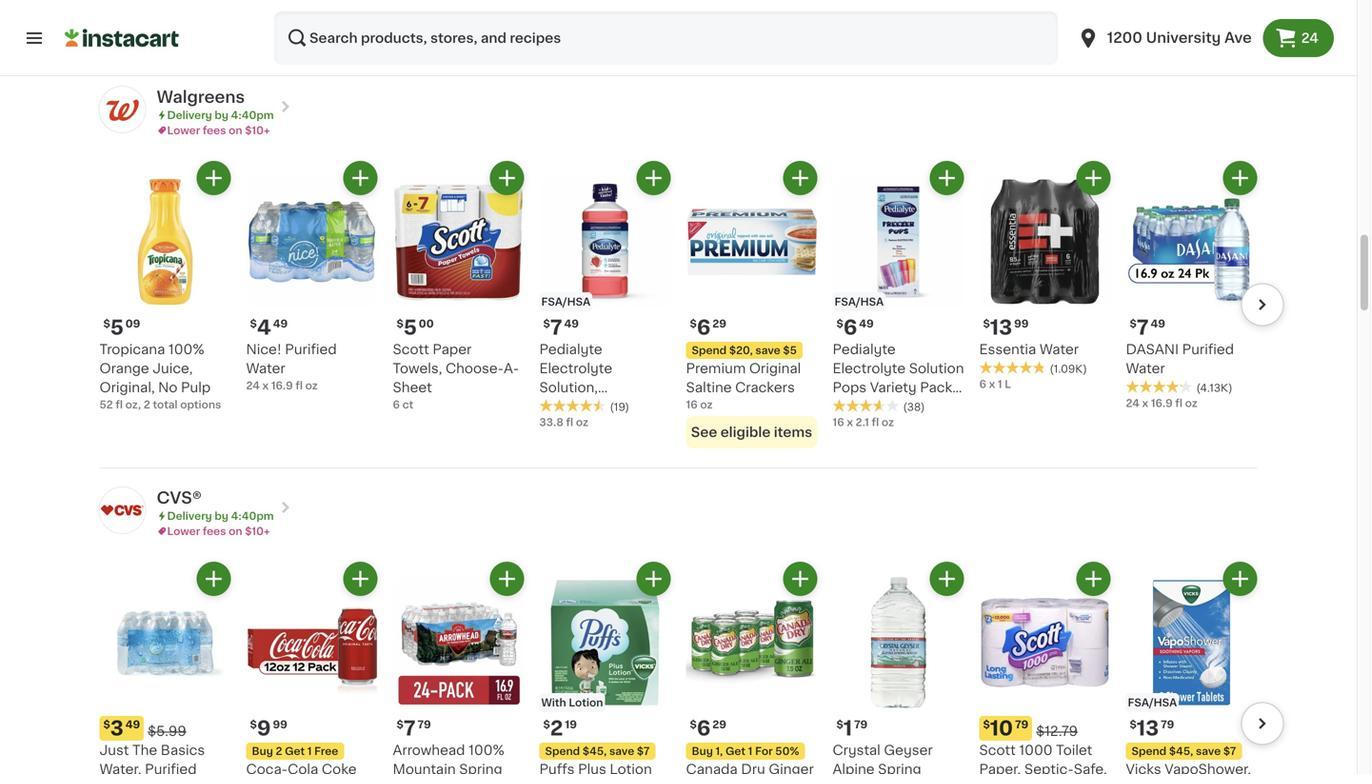 Task type: vqa. For each thing, say whether or not it's contained in the screenshot.
eligible to the middle
yes



Task type: locate. For each thing, give the bounding box(es) containing it.
purified inside dasani purified water
[[1182, 343, 1234, 356]]

purified for nice! purified water 24 x 16.9 fl oz
[[285, 343, 337, 356]]

fsa/hsa up $ 6 49
[[835, 296, 884, 307]]

0 vertical spatial 2
[[144, 399, 150, 410]]

1 vertical spatial by
[[215, 511, 228, 521]]

1 vertical spatial item carousel region
[[73, 562, 1284, 774]]

0 vertical spatial 16
[[686, 399, 698, 410]]

99 inside $ 13 99
[[1014, 318, 1029, 329]]

0 horizontal spatial electrolyte
[[539, 362, 612, 375]]

1 fees from the top
[[203, 125, 226, 135]]

2 right oz,
[[144, 399, 150, 410]]

0 horizontal spatial 7
[[404, 718, 416, 738]]

spend down $ 2 19
[[545, 746, 580, 756]]

electrolyte up solution, on the left of page
[[539, 362, 612, 375]]

total
[[153, 399, 178, 410]]

delivery by 4:40pm down cvs®
[[167, 511, 274, 521]]

$ 7 49 for pedialyte
[[543, 317, 579, 337]]

$ 5 09
[[103, 317, 140, 337]]

delivery down walgreens
[[167, 110, 212, 120]]

1 horizontal spatial 24
[[1126, 398, 1140, 408]]

1 horizontal spatial $7
[[1223, 746, 1236, 756]]

$ 6 49
[[836, 317, 874, 337]]

for
[[755, 746, 773, 756]]

79 inside $ 13 79
[[1161, 719, 1174, 730]]

52
[[99, 399, 113, 410]]

2 29 from the top
[[712, 719, 726, 730]]

0 horizontal spatial see eligible items
[[105, 25, 226, 38]]

pedialyte for 7
[[539, 343, 602, 356]]

spend for 6
[[692, 345, 727, 355]]

solution,
[[539, 381, 598, 394]]

1 horizontal spatial pedialyte
[[833, 343, 896, 356]]

purified right nice!
[[285, 343, 337, 356]]

6 inside scott paper towels, choose-a- sheet 6 ct
[[393, 399, 400, 410]]

$ 7 79
[[397, 718, 431, 738]]

16
[[686, 399, 698, 410], [833, 417, 844, 427]]

x down dasani
[[1142, 398, 1148, 408]]

2 inside tropicana 100% orange juice, original, no pulp 52 fl oz, 2 total options
[[144, 399, 150, 410]]

spend inside product group
[[545, 746, 580, 756]]

1 horizontal spatial see eligible items
[[544, 6, 666, 19]]

0 vertical spatial $ 6 29
[[690, 317, 726, 337]]

water down dasani
[[1126, 362, 1165, 375]]

5 left 09
[[110, 317, 124, 337]]

fl
[[295, 380, 303, 391], [1175, 398, 1182, 408], [116, 399, 123, 410], [566, 417, 573, 427], [872, 417, 879, 427]]

1 vertical spatial $ 6 29
[[690, 718, 726, 738]]

$7 for 2
[[637, 746, 650, 756]]

1 horizontal spatial save
[[755, 345, 780, 355]]

0 vertical spatial see
[[544, 6, 571, 19]]

99 for 13
[[1014, 318, 1029, 329]]

crackers
[[735, 381, 795, 394]]

1 vertical spatial 16.9
[[1151, 398, 1173, 408]]

$ up pedialyte electrolyte solution pops variety pack pops
[[836, 318, 843, 329]]

pedialyte inside pedialyte electrolyte solution, strawberry
[[539, 343, 602, 356]]

spend $45, save $7 for 13
[[1132, 746, 1236, 756]]

$ up buy 1, get 1 for 50%
[[690, 719, 697, 730]]

1 horizontal spatial $45,
[[1169, 746, 1193, 756]]

1 vertical spatial lower
[[167, 526, 200, 536]]

2 vertical spatial 24
[[1126, 398, 1140, 408]]

electrolyte up 'variety'
[[833, 362, 906, 375]]

1 $45, from the left
[[583, 746, 607, 756]]

fsa/hsa up pedialyte electrolyte solution, strawberry
[[541, 296, 590, 307]]

$ up nice!
[[250, 318, 257, 329]]

2 horizontal spatial fsa/hsa
[[1128, 697, 1177, 708]]

79 inside $ 7 79
[[417, 719, 431, 730]]

$ 7 49
[[543, 317, 579, 337], [1130, 317, 1165, 337]]

pedialyte down $ 6 49
[[833, 343, 896, 356]]

2 item carousel region from the top
[[73, 562, 1284, 774]]

electrolyte
[[539, 362, 612, 375], [833, 362, 906, 375]]

6 up buy 1, get 1 for 50%
[[697, 718, 711, 738]]

electrolyte inside pedialyte electrolyte solution pops variety pack pops
[[833, 362, 906, 375]]

1 vertical spatial pops
[[833, 400, 867, 413]]

29
[[712, 318, 726, 329], [712, 719, 726, 730]]

arrowhead
[[393, 743, 465, 757]]

(1.09k)
[[1050, 364, 1087, 374]]

premium
[[686, 362, 746, 375]]

$ left 09
[[103, 318, 110, 329]]

2 79 from the left
[[854, 719, 868, 730]]

None search field
[[274, 11, 1058, 65]]

lower
[[167, 125, 200, 135], [167, 526, 200, 536]]

1 vertical spatial delivery
[[167, 511, 212, 521]]

0 horizontal spatial water
[[246, 362, 285, 375]]

49 up pedialyte electrolyte solution pops variety pack pops
[[859, 318, 874, 329]]

$10+
[[245, 125, 270, 135], [245, 526, 270, 536]]

1 vertical spatial 24
[[246, 380, 260, 391]]

0 horizontal spatial spend $45, save $7
[[545, 746, 650, 756]]

5 left 00
[[404, 317, 417, 337]]

arrowhead 100% mountain sprin
[[393, 743, 504, 774]]

1 vertical spatial 2
[[550, 718, 563, 738]]

$10+ for buy 2 get 1 free
[[245, 526, 270, 536]]

16.9 down nice!
[[271, 380, 293, 391]]

49 up dasani
[[1151, 318, 1165, 329]]

strawberry
[[539, 400, 613, 413]]

purified inside $ 3 49 $5.99 just the basics water, purified
[[145, 762, 197, 774]]

1 item carousel region from the top
[[73, 161, 1284, 460]]

1 get from the left
[[285, 746, 305, 756]]

0 vertical spatial eligible
[[574, 6, 624, 19]]

2 horizontal spatial 2
[[550, 718, 563, 738]]

0 vertical spatial delivery by 4:40pm
[[167, 110, 274, 120]]

100% up juice,
[[168, 343, 204, 356]]

2 vertical spatial 2
[[276, 746, 282, 756]]

$ down with in the bottom of the page
[[543, 719, 550, 730]]

1 vertical spatial on
[[229, 526, 242, 536]]

0 horizontal spatial buy
[[252, 746, 273, 756]]

2 on from the top
[[229, 526, 242, 536]]

spend down $ 13 79
[[1132, 746, 1166, 756]]

7 up dasani
[[1137, 317, 1149, 337]]

fsa/hsa
[[541, 296, 590, 307], [835, 296, 884, 307], [1128, 697, 1177, 708]]

x for 13
[[989, 379, 995, 389]]

1 $10+ from the top
[[245, 125, 270, 135]]

16 left 2.1
[[833, 417, 844, 427]]

0 vertical spatial item carousel region
[[73, 161, 1284, 460]]

1 horizontal spatial electrolyte
[[833, 362, 906, 375]]

spend $45, save $7 down '19' on the left bottom of page
[[545, 746, 650, 756]]

spend for 2
[[545, 746, 580, 756]]

2 pops from the top
[[833, 400, 867, 413]]

1 vertical spatial see
[[105, 25, 131, 38]]

99 up essentia water
[[1014, 318, 1029, 329]]

★★★★★
[[979, 361, 1046, 374], [979, 361, 1046, 374], [1126, 380, 1192, 393], [1126, 380, 1192, 393], [539, 399, 606, 412], [539, 399, 606, 412], [833, 399, 899, 412], [833, 399, 899, 412]]

100% inside the arrowhead 100% mountain sprin
[[469, 743, 504, 757]]

2 spend $45, save $7 from the left
[[1132, 746, 1236, 756]]

0 vertical spatial 99
[[1014, 318, 1029, 329]]

1 spend $45, save $7 from the left
[[545, 746, 650, 756]]

product group containing 10
[[979, 562, 1111, 774]]

$ 7 49 up pedialyte electrolyte solution, strawberry
[[543, 317, 579, 337]]

$ inside $ 7 79
[[397, 719, 404, 730]]

13 for $ 13 79
[[1137, 718, 1159, 738]]

6 left l
[[979, 379, 986, 389]]

sheet
[[393, 381, 432, 394]]

99 for 9
[[273, 719, 287, 730]]

2 $ 6 29 from the top
[[690, 718, 726, 738]]

2 horizontal spatial save
[[1196, 746, 1221, 756]]

0 vertical spatial 29
[[712, 318, 726, 329]]

2 lower from the top
[[167, 526, 200, 536]]

buy
[[252, 746, 273, 756], [692, 746, 713, 756]]

100%
[[168, 343, 204, 356], [469, 743, 504, 757]]

2 4:40pm from the top
[[231, 511, 274, 521]]

x left l
[[989, 379, 995, 389]]

$ 6 29 up 1,
[[690, 718, 726, 738]]

purified down the basics
[[145, 762, 197, 774]]

13 up essentia
[[990, 317, 1012, 337]]

buy down 9
[[252, 746, 273, 756]]

29 up spend $20, save $5
[[712, 318, 726, 329]]

water inside the nice! purified water 24 x 16.9 fl oz
[[246, 362, 285, 375]]

49 for pedialyte electrolyte solution, strawberry
[[564, 318, 579, 329]]

1 vertical spatial eligible
[[134, 25, 184, 38]]

scott paper towels, choose-a- sheet 6 ct
[[393, 343, 519, 410]]

$ inside $ 5 09
[[103, 318, 110, 329]]

spend for 13
[[1132, 746, 1166, 756]]

1 $7 from the left
[[637, 746, 650, 756]]

add image
[[495, 166, 519, 190], [788, 166, 812, 190], [1228, 166, 1252, 190], [348, 567, 372, 591], [788, 567, 812, 591], [935, 567, 959, 591], [1082, 567, 1105, 591]]

1200
[[1107, 31, 1142, 45]]

2 horizontal spatial 7
[[1137, 317, 1149, 337]]

2 fees from the top
[[203, 526, 226, 536]]

saltine
[[686, 381, 732, 394]]

0 vertical spatial 16.9
[[271, 380, 293, 391]]

lower fees on $10+ down walgreens
[[167, 125, 270, 135]]

7 up pedialyte electrolyte solution, strawberry
[[550, 317, 562, 337]]

7 for arrowhead
[[404, 718, 416, 738]]

2 delivery from the top
[[167, 511, 212, 521]]

1,
[[715, 746, 723, 756]]

$ up the arrowhead
[[397, 719, 404, 730]]

essentia water
[[979, 343, 1079, 356]]

49
[[273, 318, 288, 329], [564, 318, 579, 329], [859, 318, 874, 329], [1151, 318, 1165, 329], [125, 719, 140, 730]]

pedialyte electrolyte solution, strawberry
[[539, 343, 613, 413]]

$ up crystal
[[836, 719, 843, 730]]

lower fees on $10+ down cvs®
[[167, 526, 270, 536]]

13
[[990, 317, 1012, 337], [1137, 718, 1159, 738]]

2 pedialyte from the left
[[833, 343, 896, 356]]

water inside dasani purified water
[[1126, 362, 1165, 375]]

2 get from the left
[[725, 746, 745, 756]]

lower fees on $10+ for $5.99
[[167, 526, 270, 536]]

2 left '19' on the left bottom of page
[[550, 718, 563, 738]]

0 vertical spatial lower
[[167, 125, 200, 135]]

2 down $ 9 99
[[276, 746, 282, 756]]

100% right the arrowhead
[[469, 743, 504, 757]]

16.9 down dasani purified water
[[1151, 398, 1173, 408]]

0 horizontal spatial spend
[[545, 746, 580, 756]]

1 delivery by 4:40pm from the top
[[167, 110, 274, 120]]

paper
[[433, 343, 472, 356]]

purified up (4.13k)
[[1182, 343, 1234, 356]]

pedialyte inside pedialyte electrolyte solution pops variety pack pops
[[833, 343, 896, 356]]

$ inside $ 9 99
[[250, 719, 257, 730]]

49 inside $ 3 49 $5.99 just the basics water, purified
[[125, 719, 140, 730]]

0 horizontal spatial scott
[[393, 343, 429, 356]]

scott up paper,
[[979, 743, 1016, 757]]

add image for 5
[[495, 166, 519, 190]]

1 horizontal spatial eligible
[[574, 6, 624, 19]]

fsa/hsa for 7
[[541, 296, 590, 307]]

get left free
[[285, 746, 305, 756]]

fsa/hsa up $ 13 79
[[1128, 697, 1177, 708]]

6 up premium
[[697, 317, 711, 337]]

buy 2 get 1 free
[[252, 746, 338, 756]]

spend up premium
[[692, 345, 727, 355]]

add image for $ 5 09
[[202, 166, 226, 190]]

a-
[[504, 362, 519, 375]]

on
[[229, 125, 242, 135], [229, 526, 242, 536]]

1 29 from the top
[[712, 318, 726, 329]]

0 horizontal spatial 5
[[110, 317, 124, 337]]

2 vertical spatial see eligible items
[[691, 425, 812, 439]]

0 horizontal spatial pedialyte
[[539, 343, 602, 356]]

99 inside $ 9 99
[[273, 719, 287, 730]]

1 horizontal spatial purified
[[285, 343, 337, 356]]

$ up paper,
[[983, 719, 990, 730]]

0 horizontal spatial 16
[[686, 399, 698, 410]]

electrolyte for 6
[[833, 362, 906, 375]]

septic-
[[1024, 762, 1074, 774]]

79 for 1
[[854, 719, 868, 730]]

$ 6 29 up premium
[[690, 317, 726, 337]]

water
[[1040, 343, 1079, 356], [246, 362, 285, 375], [1126, 362, 1165, 375]]

lower fees on $10+ for 5
[[167, 125, 270, 135]]

get right 1,
[[725, 746, 745, 756]]

free
[[314, 746, 338, 756]]

2 $10+ from the top
[[245, 526, 270, 536]]

1 $ 7 49 from the left
[[543, 317, 579, 337]]

79 for 13
[[1161, 719, 1174, 730]]

scott inside scott paper towels, choose-a- sheet 6 ct
[[393, 343, 429, 356]]

0 vertical spatial pops
[[833, 381, 867, 394]]

1 vertical spatial lower fees on $10+
[[167, 526, 270, 536]]

add image for 1
[[935, 567, 959, 591]]

$ 13 79
[[1130, 718, 1174, 738]]

79 inside "$ 1 79"
[[854, 719, 868, 730]]

$10.79 original price: $12.79 element
[[979, 716, 1111, 741]]

1 horizontal spatial buy
[[692, 746, 713, 756]]

16 down the saltine
[[686, 399, 698, 410]]

lower fees on $10+
[[167, 125, 270, 135], [167, 526, 270, 536]]

1 horizontal spatial items
[[627, 6, 666, 19]]

1
[[998, 379, 1002, 389], [843, 718, 852, 738], [307, 746, 312, 756], [748, 746, 753, 756]]

1 pops from the top
[[833, 381, 867, 394]]

1 electrolyte from the left
[[539, 362, 612, 375]]

$20,
[[729, 345, 753, 355]]

1 $ 6 29 from the top
[[690, 317, 726, 337]]

add image for $ 7 49
[[642, 166, 666, 190]]

24 inside button
[[1301, 31, 1319, 45]]

x down nice!
[[262, 380, 269, 391]]

24 down dasani
[[1126, 398, 1140, 408]]

0 horizontal spatial $ 7 49
[[543, 317, 579, 337]]

$ left 00
[[397, 318, 404, 329]]

29 up 1,
[[712, 719, 726, 730]]

0 vertical spatial 13
[[990, 317, 1012, 337]]

4 79 from the left
[[1161, 719, 1174, 730]]

product group containing 4
[[246, 161, 378, 393]]

$45, for 2
[[583, 746, 607, 756]]

2 horizontal spatial see
[[691, 425, 717, 439]]

6 for pedialyte electrolyte solution pops variety pack pops
[[843, 317, 857, 337]]

$ 6 29 for 7
[[690, 317, 726, 337]]

purified for dasani purified water
[[1182, 343, 1234, 356]]

fsa/hsa for 6
[[835, 296, 884, 307]]

orange
[[99, 362, 149, 375]]

fees for $5.99
[[203, 526, 226, 536]]

item carousel region for walgreens
[[73, 161, 1284, 460]]

x for 6
[[847, 417, 853, 427]]

eligible
[[574, 6, 624, 19], [134, 25, 184, 38], [720, 425, 771, 439]]

29 for 7
[[712, 318, 726, 329]]

1 left free
[[307, 746, 312, 756]]

1 horizontal spatial 2
[[276, 746, 282, 756]]

fees down walgreens
[[203, 125, 226, 135]]

2 buy from the left
[[692, 746, 713, 756]]

1 horizontal spatial 5
[[404, 317, 417, 337]]

add image for $12.79
[[1082, 567, 1105, 591]]

1 horizontal spatial 7
[[550, 317, 562, 337]]

13 right $12.79
[[1137, 718, 1159, 738]]

$7 for 13
[[1223, 746, 1236, 756]]

nice! purified water 24 x 16.9 fl oz
[[246, 343, 337, 391]]

1 by from the top
[[215, 110, 228, 120]]

see
[[544, 6, 571, 19], [105, 25, 131, 38], [691, 425, 717, 439]]

2 electrolyte from the left
[[833, 362, 906, 375]]

$45, down $ 13 79
[[1169, 746, 1193, 756]]

49 right 3 in the bottom left of the page
[[125, 719, 140, 730]]

scott up the towels,
[[393, 343, 429, 356]]

1 lower fees on $10+ from the top
[[167, 125, 270, 135]]

1 vertical spatial 16
[[833, 417, 844, 427]]

(38)
[[903, 402, 925, 412]]

nice!
[[246, 343, 282, 356]]

1 4:40pm from the top
[[231, 110, 274, 120]]

$ 7 49 up dasani
[[1130, 317, 1165, 337]]

2 lower fees on $10+ from the top
[[167, 526, 270, 536]]

spend $45, save $7 down $ 13 79
[[1132, 746, 1236, 756]]

0 horizontal spatial items
[[187, 25, 226, 38]]

1 buy from the left
[[252, 746, 273, 756]]

6 for spend $20, save $5
[[697, 317, 711, 337]]

on for 4
[[229, 125, 242, 135]]

4:40pm for buy 2 get 1 free
[[231, 511, 274, 521]]

see eligible items
[[544, 6, 666, 19], [105, 25, 226, 38], [691, 425, 812, 439]]

1 horizontal spatial spend $45, save $7
[[1132, 746, 1236, 756]]

fl inside tropicana 100% orange juice, original, no pulp 52 fl oz, 2 total options
[[116, 399, 123, 410]]

2 5 from the left
[[404, 317, 417, 337]]

lower down walgreens
[[167, 125, 200, 135]]

by for 5
[[215, 110, 228, 120]]

1 vertical spatial scott
[[979, 743, 1016, 757]]

2 delivery by 4:40pm from the top
[[167, 511, 274, 521]]

delivery by 4:40pm down walgreens
[[167, 110, 274, 120]]

1 5 from the left
[[110, 317, 124, 337]]

2 horizontal spatial purified
[[1182, 343, 1234, 356]]

buy left 1,
[[692, 746, 713, 756]]

1 pedialyte from the left
[[539, 343, 602, 356]]

items
[[627, 6, 666, 19], [187, 25, 226, 38], [774, 425, 812, 439]]

add image
[[202, 166, 226, 190], [348, 166, 372, 190], [642, 166, 666, 190], [935, 166, 959, 190], [1082, 166, 1105, 190], [202, 567, 226, 591], [495, 567, 519, 591], [642, 567, 666, 591], [1228, 567, 1252, 591]]

100% for tropicana
[[168, 343, 204, 356]]

49 right 4
[[273, 318, 288, 329]]

1 horizontal spatial scott
[[979, 743, 1016, 757]]

delivery by 4:40pm
[[167, 110, 274, 120], [167, 511, 274, 521]]

$ up just
[[103, 719, 110, 730]]

fees for 5
[[203, 125, 226, 135]]

spend
[[692, 345, 727, 355], [545, 746, 580, 756], [1132, 746, 1166, 756]]

49 up pedialyte electrolyte solution, strawberry
[[564, 318, 579, 329]]

$ inside $ 13 79
[[1130, 719, 1137, 730]]

79
[[417, 719, 431, 730], [854, 719, 868, 730], [1015, 719, 1028, 730], [1161, 719, 1174, 730]]

$45, down lotion
[[583, 746, 607, 756]]

fees
[[203, 125, 226, 135], [203, 526, 226, 536]]

1 horizontal spatial 13
[[1137, 718, 1159, 738]]

$ up buy 2 get 1 free
[[250, 719, 257, 730]]

$ right $12.79
[[1130, 719, 1137, 730]]

0 horizontal spatial fsa/hsa
[[541, 296, 590, 307]]

pedialyte up solution, on the left of page
[[539, 343, 602, 356]]

0 vertical spatial fees
[[203, 125, 226, 135]]

fl inside the nice! purified water 24 x 16.9 fl oz
[[295, 380, 303, 391]]

1 lower from the top
[[167, 125, 200, 135]]

49 inside $ 6 49
[[859, 318, 874, 329]]

delivery by 4:40pm for 5
[[167, 110, 274, 120]]

2 vertical spatial see
[[691, 425, 717, 439]]

5
[[110, 317, 124, 337], [404, 317, 417, 337]]

1 left l
[[998, 379, 1002, 389]]

1 delivery from the top
[[167, 110, 212, 120]]

16.9
[[271, 380, 293, 391], [1151, 398, 1173, 408]]

item carousel region
[[73, 161, 1284, 460], [73, 562, 1284, 774]]

2 $ 7 49 from the left
[[1130, 317, 1165, 337]]

1 horizontal spatial fsa/hsa
[[835, 296, 884, 307]]

49 inside the $ 4 49
[[273, 318, 288, 329]]

2 $7 from the left
[[1223, 746, 1236, 756]]

3 79 from the left
[[1015, 719, 1028, 730]]

1 vertical spatial items
[[187, 25, 226, 38]]

6 for buy 1, get 1 for 50%
[[697, 718, 711, 738]]

1 vertical spatial 99
[[273, 719, 287, 730]]

2 horizontal spatial 24
[[1301, 31, 1319, 45]]

$ inside $ 10 79 $12.79 scott 1000 toilet paper, septic-safe
[[983, 719, 990, 730]]

1200 university ave
[[1107, 31, 1252, 45]]

1 vertical spatial delivery by 4:40pm
[[167, 511, 274, 521]]

6 up pedialyte electrolyte solution pops variety pack pops
[[843, 317, 857, 337]]

$ up essentia
[[983, 318, 990, 329]]

0 vertical spatial 24
[[1301, 31, 1319, 45]]

item carousel region containing 5
[[73, 161, 1284, 460]]

13 for $ 13 99
[[990, 317, 1012, 337]]

1 vertical spatial 4:40pm
[[231, 511, 274, 521]]

0 horizontal spatial get
[[285, 746, 305, 756]]

100% inside tropicana 100% orange juice, original, no pulp 52 fl oz, 2 total options
[[168, 343, 204, 356]]

2 $45, from the left
[[1169, 746, 1193, 756]]

x left 2.1
[[847, 417, 853, 427]]

spend $45, save $7 for 2
[[545, 746, 650, 756]]

24 right ave
[[1301, 31, 1319, 45]]

6 left ct
[[393, 399, 400, 410]]

24 down nice!
[[246, 380, 260, 391]]

6 x 1 l
[[979, 379, 1011, 389]]

2 by from the top
[[215, 511, 228, 521]]

0 horizontal spatial 2
[[144, 399, 150, 410]]

water down nice!
[[246, 362, 285, 375]]

walgreens image
[[99, 86, 145, 132]]

see eligible items button
[[539, 0, 671, 28], [99, 15, 231, 47], [686, 416, 817, 448]]

49 for nice! purified water
[[273, 318, 288, 329]]

1 up crystal
[[843, 718, 852, 738]]

add image for buy 1, get 1 for 50%
[[788, 567, 812, 591]]

tropicana 100% orange juice, original, no pulp 52 fl oz, 2 total options
[[99, 343, 221, 410]]

1 horizontal spatial 99
[[1014, 318, 1029, 329]]

product group
[[99, 161, 231, 412], [246, 161, 378, 393], [393, 161, 524, 412], [539, 161, 671, 430], [686, 161, 817, 448], [833, 161, 964, 430], [979, 161, 1111, 392], [1126, 161, 1257, 411], [99, 562, 231, 774], [246, 562, 378, 774], [393, 562, 524, 774], [539, 562, 671, 774], [686, 562, 817, 774], [833, 562, 964, 774], [979, 562, 1111, 774], [1126, 562, 1257, 774]]

7 for pedialyte
[[550, 317, 562, 337]]

7
[[550, 317, 562, 337], [1137, 317, 1149, 337], [404, 718, 416, 738]]

0 vertical spatial scott
[[393, 343, 429, 356]]

delivery down cvs®
[[167, 511, 212, 521]]

1 79 from the left
[[417, 719, 431, 730]]

24 for 24 x 16.9 fl oz
[[1126, 398, 1140, 408]]

water up (1.09k)
[[1040, 343, 1079, 356]]

alpine
[[833, 762, 875, 774]]

1 vertical spatial $10+
[[245, 526, 270, 536]]

0 vertical spatial 100%
[[168, 343, 204, 356]]

7 up the arrowhead
[[404, 718, 416, 738]]

0 horizontal spatial 24
[[246, 380, 260, 391]]

1 horizontal spatial spend
[[692, 345, 727, 355]]

the
[[132, 743, 157, 757]]

0 horizontal spatial 16.9
[[271, 380, 293, 391]]

$10+ for 4
[[245, 125, 270, 135]]

fees right 'cvs®' image
[[203, 526, 226, 536]]

79 inside $ 10 79 $12.79 scott 1000 toilet paper, septic-safe
[[1015, 719, 1028, 730]]

99 right 9
[[273, 719, 287, 730]]

oz inside the nice! purified water 24 x 16.9 fl oz
[[305, 380, 318, 391]]

0 horizontal spatial $45,
[[583, 746, 607, 756]]

0 vertical spatial by
[[215, 110, 228, 120]]

electrolyte inside pedialyte electrolyte solution, strawberry
[[539, 362, 612, 375]]

x inside the nice! purified water 24 x 16.9 fl oz
[[262, 380, 269, 391]]

0 horizontal spatial save
[[609, 746, 634, 756]]

1 on from the top
[[229, 125, 242, 135]]

lower down cvs®
[[167, 526, 200, 536]]

$45, inside product group
[[583, 746, 607, 756]]

instacart logo image
[[65, 27, 179, 50]]

1 horizontal spatial water
[[1040, 343, 1079, 356]]

4:40pm
[[231, 110, 274, 120], [231, 511, 274, 521]]

spend $20, save $5
[[692, 345, 797, 355]]

item carousel region containing 3
[[73, 562, 1284, 774]]

oz
[[305, 380, 318, 391], [1185, 398, 1198, 408], [700, 399, 713, 410], [576, 417, 588, 427], [881, 417, 894, 427]]

1 horizontal spatial 100%
[[469, 743, 504, 757]]

purified inside the nice! purified water 24 x 16.9 fl oz
[[285, 343, 337, 356]]

1 horizontal spatial $ 7 49
[[1130, 317, 1165, 337]]

2 1200 university ave button from the left
[[1077, 11, 1252, 65]]



Task type: describe. For each thing, give the bounding box(es) containing it.
oz,
[[125, 399, 141, 410]]

scott inside $ 10 79 $12.79 scott 1000 toilet paper, septic-safe
[[979, 743, 1016, 757]]

2 vertical spatial items
[[774, 425, 812, 439]]

add image for buy 2 get 1 free
[[348, 567, 372, 591]]

$ 4 49
[[250, 317, 288, 337]]

Search field
[[274, 11, 1058, 65]]

ave
[[1224, 31, 1252, 45]]

get for 6
[[725, 746, 745, 756]]

$ inside $ 5 00
[[397, 318, 404, 329]]

l
[[1005, 379, 1011, 389]]

lower for 5
[[167, 125, 200, 135]]

$ up pedialyte electrolyte solution, strawberry
[[543, 318, 550, 329]]

save for 13
[[1196, 746, 1221, 756]]

24 button
[[1263, 19, 1334, 57]]

2 for $ 2 19
[[550, 718, 563, 738]]

dasani purified water
[[1126, 343, 1234, 375]]

crystal
[[833, 743, 880, 757]]

item carousel region for cvs®
[[73, 562, 1284, 774]]

crystal geyser alpine sprin
[[833, 743, 933, 774]]

16.9 inside the nice! purified water 24 x 16.9 fl oz
[[271, 380, 293, 391]]

09
[[125, 318, 140, 329]]

ct
[[402, 399, 413, 410]]

walgreens
[[157, 89, 245, 105]]

$ 13 99
[[983, 317, 1029, 337]]

(19)
[[610, 402, 629, 412]]

5 for scott paper towels, choose-a- sheet
[[404, 317, 417, 337]]

$ up dasani
[[1130, 318, 1137, 329]]

oz inside premium original saltine crackers 16 oz
[[700, 399, 713, 410]]

delivery for 5
[[167, 110, 212, 120]]

79 for 10
[[1015, 719, 1028, 730]]

1 horizontal spatial 16.9
[[1151, 398, 1173, 408]]

essentia
[[979, 343, 1036, 356]]

9
[[257, 718, 271, 738]]

buy for 6
[[692, 746, 713, 756]]

$ inside $ 2 19
[[543, 719, 550, 730]]

(4.13k)
[[1196, 383, 1233, 393]]

0 horizontal spatial see eligible items button
[[99, 15, 231, 47]]

49 for dasani purified water
[[1151, 318, 1165, 329]]

2 horizontal spatial see eligible items button
[[686, 416, 817, 448]]

premium original saltine crackers 16 oz
[[686, 362, 801, 410]]

university
[[1146, 31, 1221, 45]]

0 vertical spatial see eligible items
[[544, 6, 666, 19]]

33.8 fl oz
[[539, 417, 588, 427]]

0 horizontal spatial see
[[105, 25, 131, 38]]

paper,
[[979, 762, 1021, 774]]

2 horizontal spatial eligible
[[720, 425, 771, 439]]

choose-
[[446, 362, 504, 375]]

add image for $ 13 99
[[1082, 166, 1105, 190]]

1 horizontal spatial 16
[[833, 417, 844, 427]]

no
[[158, 381, 178, 394]]

$ 6 29 for spend $45, save $7
[[690, 718, 726, 738]]

5 for tropicana 100% orange juice, original, no pulp
[[110, 317, 124, 337]]

00
[[419, 318, 434, 329]]

$ inside the $ 4 49
[[250, 318, 257, 329]]

$ inside $ 6 49
[[836, 318, 843, 329]]

4
[[257, 317, 271, 337]]

juice,
[[153, 362, 193, 375]]

product group containing 9
[[246, 562, 378, 774]]

pack
[[920, 381, 952, 394]]

7 for dasani
[[1137, 317, 1149, 337]]

16 inside premium original saltine crackers 16 oz
[[686, 399, 698, 410]]

just
[[99, 743, 129, 757]]

33.8
[[539, 417, 563, 427]]

geyser
[[884, 743, 933, 757]]

29 for spend $45, save $7
[[712, 719, 726, 730]]

tropicana
[[99, 343, 165, 356]]

dasani
[[1126, 343, 1179, 356]]

product group containing 2
[[539, 562, 671, 774]]

50%
[[775, 746, 799, 756]]

$ 3 49 $5.99 just the basics water, purified
[[99, 718, 205, 774]]

79 for 7
[[417, 719, 431, 730]]

2.1
[[856, 417, 869, 427]]

product group containing 3
[[99, 562, 231, 774]]

cvs®
[[157, 490, 202, 506]]

x for 7
[[1142, 398, 1148, 408]]

1 horizontal spatial see eligible items button
[[539, 0, 671, 28]]

19
[[565, 719, 577, 730]]

$5.99
[[148, 724, 186, 738]]

buy 1, get 1 for 50%
[[692, 746, 799, 756]]

options
[[180, 399, 221, 410]]

$ inside $ 13 99
[[983, 318, 990, 329]]

by for $5.99
[[215, 511, 228, 521]]

mountain
[[393, 762, 456, 774]]

24 for 24
[[1301, 31, 1319, 45]]

$ up premium
[[690, 318, 697, 329]]

lower for $5.99
[[167, 526, 200, 536]]

with lotion
[[541, 697, 603, 708]]

3
[[110, 718, 124, 738]]

with
[[541, 697, 566, 708]]

basics
[[161, 743, 205, 757]]

add image for $ 7 79
[[495, 567, 519, 591]]

49 for pedialyte electrolyte solution pops variety pack pops
[[859, 318, 874, 329]]

original,
[[99, 381, 155, 394]]

1000
[[1019, 743, 1053, 757]]

24 inside the nice! purified water 24 x 16.9 fl oz
[[246, 380, 260, 391]]

10
[[990, 718, 1013, 738]]

water,
[[99, 762, 141, 774]]

$ 2 19
[[543, 718, 577, 738]]

$ 5 00
[[397, 317, 434, 337]]

2 horizontal spatial see eligible items
[[691, 425, 812, 439]]

add image for $ 6 49
[[935, 166, 959, 190]]

cvs® image
[[99, 487, 145, 533]]

buy for 9
[[252, 746, 273, 756]]

save for 2
[[609, 746, 634, 756]]

4:40pm for 4
[[231, 110, 274, 120]]

1 horizontal spatial see
[[544, 6, 571, 19]]

solution
[[909, 362, 964, 375]]

16 x 2.1 fl oz
[[833, 417, 894, 427]]

delivery by 4:40pm for $5.99
[[167, 511, 274, 521]]

0 vertical spatial items
[[627, 6, 666, 19]]

$12.79
[[1036, 724, 1078, 738]]

pedialyte for 6
[[833, 343, 896, 356]]

$5
[[783, 345, 797, 355]]

add image for $ 4 49
[[348, 166, 372, 190]]

0 horizontal spatial eligible
[[134, 25, 184, 38]]

on for buy 2 get 1 free
[[229, 526, 242, 536]]

variety
[[870, 381, 917, 394]]

1 1200 university ave button from the left
[[1065, 11, 1263, 65]]

$ 9 99
[[250, 718, 287, 738]]

towels,
[[393, 362, 442, 375]]

2 for buy 2 get 1 free
[[276, 746, 282, 756]]

toilet
[[1056, 743, 1092, 757]]

get for 9
[[285, 746, 305, 756]]

electrolyte for 7
[[539, 362, 612, 375]]

1 vertical spatial see eligible items
[[105, 25, 226, 38]]

delivery for $5.99
[[167, 511, 212, 521]]

pulp
[[181, 381, 211, 394]]

water for nice! purified water 24 x 16.9 fl oz
[[246, 362, 285, 375]]

100% for arrowhead
[[469, 743, 504, 757]]

$45, for 13
[[1169, 746, 1193, 756]]

24 x 16.9 fl oz
[[1126, 398, 1198, 408]]

$ inside "$ 1 79"
[[836, 719, 843, 730]]

water for dasani purified water
[[1126, 362, 1165, 375]]

lotion
[[569, 697, 603, 708]]

add image for 7
[[1228, 166, 1252, 190]]

save for 6
[[755, 345, 780, 355]]

product group containing 1
[[833, 562, 964, 774]]

pedialyte electrolyte solution pops variety pack pops
[[833, 343, 964, 413]]

1 left for
[[748, 746, 753, 756]]

original
[[749, 362, 801, 375]]

$ inside $ 3 49 $5.99 just the basics water, purified
[[103, 719, 110, 730]]

$3.49 original price: $5.99 element
[[99, 716, 231, 741]]

$ 7 49 for dasani
[[1130, 317, 1165, 337]]

$ 1 79
[[836, 718, 868, 738]]

$ 10 79 $12.79 scott 1000 toilet paper, septic-safe
[[979, 718, 1107, 774]]



